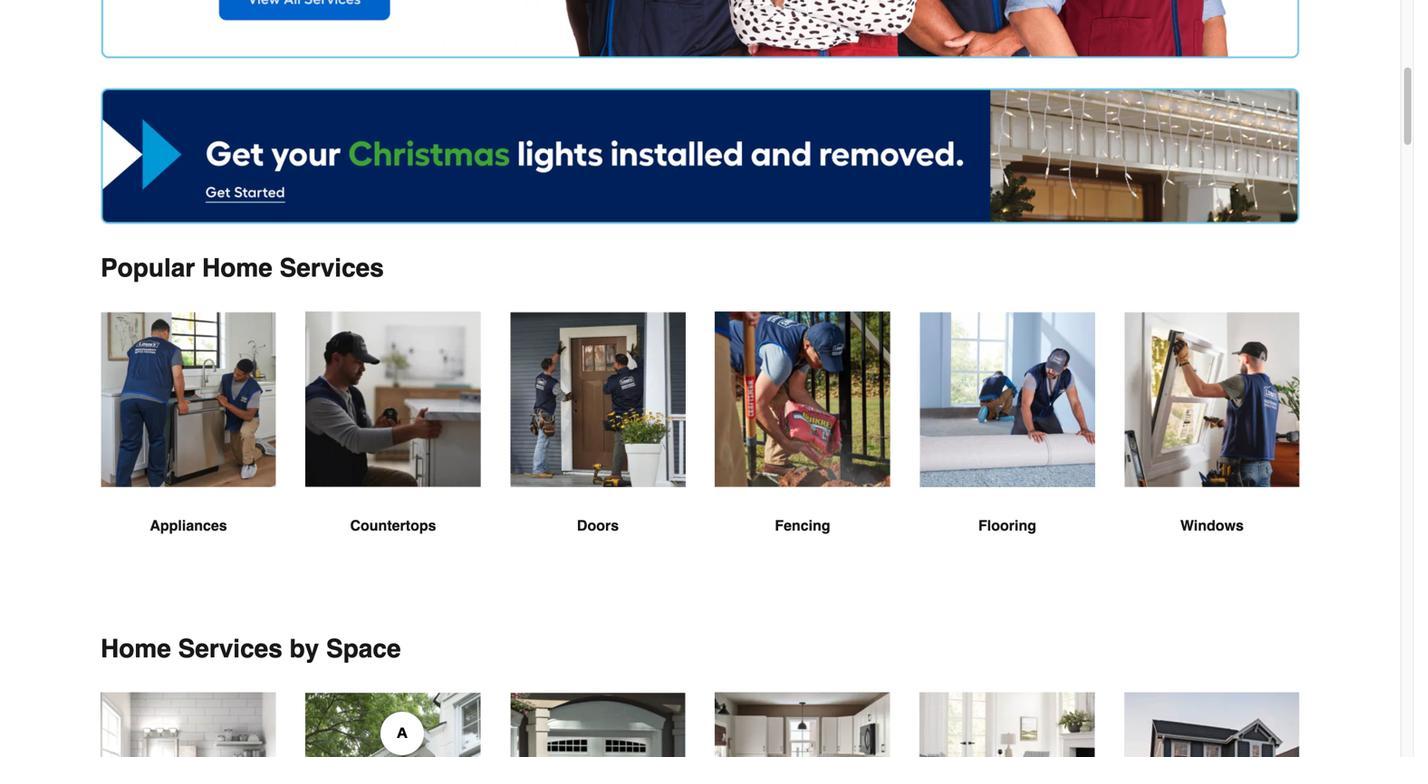 Task type: describe. For each thing, give the bounding box(es) containing it.
countertops
[[350, 517, 436, 534]]

fencing
[[775, 517, 830, 534]]

space
[[326, 634, 401, 663]]

get your christmas lights installed and removed. get started. image
[[101, 88, 1300, 224]]

an independent installer installing a window in a white-painted room. image
[[1124, 311, 1300, 487]]

popular home services
[[101, 253, 384, 282]]

a worker putting down concrete mix for a fence post. image
[[715, 311, 891, 487]]

the exterior of a white home surrounded by trees. image
[[305, 692, 481, 757]]

popular
[[101, 253, 195, 282]]

a garage with a white door and decorative handles. image
[[510, 692, 686, 757]]

flooring link
[[920, 311, 1095, 580]]

appliances
[[150, 517, 227, 534]]

an installer measuring a countertop. image
[[305, 311, 481, 487]]

1 vertical spatial services
[[178, 634, 282, 663]]

0 horizontal spatial home
[[101, 634, 171, 663]]

windows
[[1180, 517, 1244, 534]]



Task type: locate. For each thing, give the bounding box(es) containing it.
flooring
[[978, 517, 1036, 534]]

windows link
[[1124, 311, 1300, 580]]

a bathroom with a gray tile backsplash, a beige floating vanity and a white toilet. image
[[101, 692, 276, 757]]

0 vertical spatial home
[[202, 253, 273, 282]]

countertops link
[[305, 311, 481, 580]]

appliances link
[[101, 311, 276, 580]]

two independent installers installing a dishwasher in a white kitchen. image
[[101, 311, 276, 487]]

doors
[[577, 517, 619, 534]]

services
[[280, 253, 384, 282], [178, 634, 282, 663]]

a living room with a fireplace, a dark gray couch and light gray wood floors. image
[[920, 692, 1095, 757]]

0 vertical spatial services
[[280, 253, 384, 282]]

1 horizontal spatial home
[[202, 253, 273, 282]]

home
[[202, 253, 273, 282], [101, 634, 171, 663]]

an independent installer unrolling light gray carpet for installation in a room. image
[[920, 311, 1095, 488]]

doors link
[[510, 311, 686, 580]]

1 vertical spatial home
[[101, 634, 171, 663]]

two independent installers installing a dark wood exterior door in a home with blue siding. image
[[510, 311, 686, 488]]

a kitchen with white cabinets, dark countertops, a white tile backsplash and wood floors. image
[[715, 692, 891, 757]]

the exterior of a navy blue home with a teal door. image
[[1124, 692, 1300, 757]]

let us install it for you. view all services. image
[[101, 0, 1300, 59]]

by
[[290, 634, 319, 663]]

fencing link
[[715, 311, 891, 580]]

home services by space
[[101, 634, 401, 663]]



Task type: vqa. For each thing, say whether or not it's contained in the screenshot.
"Rugs"
no



